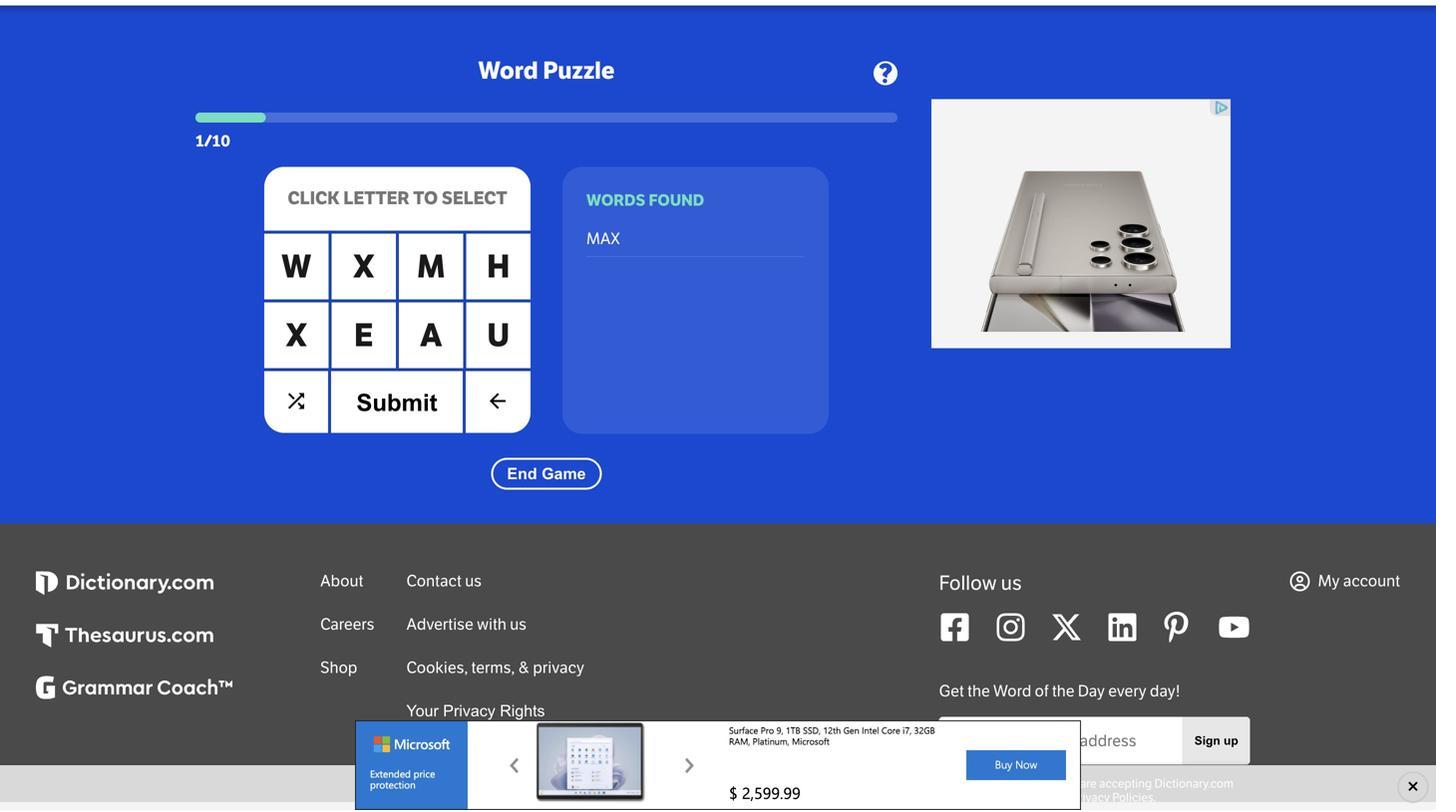 Task type: vqa. For each thing, say whether or not it's contained in the screenshot.
Email text box
no



Task type: describe. For each thing, give the bounding box(es) containing it.
1 horizontal spatial word
[[993, 682, 1031, 702]]

e button
[[332, 303, 396, 369]]

m button
[[399, 234, 463, 300]]

https://www.thesaurus.com image
[[36, 625, 213, 648]]

0 horizontal spatial x button
[[264, 303, 329, 369]]

1 the from the left
[[967, 682, 990, 702]]

x for leftmost x button
[[286, 317, 307, 355]]

click
[[288, 188, 340, 210]]

/
[[204, 132, 212, 151]]

careers link
[[320, 616, 375, 635]]

instagram image
[[995, 612, 1027, 644]]

click letter to select
[[288, 188, 507, 210]]

are
[[1080, 778, 1097, 792]]

conditions
[[989, 792, 1047, 806]]

dictionary.com
[[1155, 778, 1234, 792]]

shop
[[320, 659, 357, 678]]

follow us
[[939, 572, 1022, 596]]

words
[[586, 191, 646, 211]]

privacy inside button
[[443, 703, 495, 721]]

cookies, terms, & privacy link
[[406, 659, 584, 678]]

you
[[1058, 778, 1078, 792]]

sign up button
[[1183, 718, 1250, 766]]

get the word of the day every day!
[[939, 682, 1180, 702]]

pinterest image
[[1163, 612, 1194, 644]]

follow
[[939, 572, 997, 596]]

accepting
[[1099, 778, 1152, 792]]

terms & conditions and privacy policies. link
[[943, 792, 1157, 806]]

every
[[1108, 682, 1147, 702]]

e
[[354, 317, 373, 355]]

1 / 10
[[195, 132, 230, 151]]

careers
[[320, 616, 375, 635]]

cookies, terms, & privacy
[[406, 659, 584, 678]]

my account
[[1318, 572, 1400, 592]]

0 horizontal spatial &
[[518, 659, 530, 678]]

h button
[[466, 234, 531, 300]]

terms
[[943, 792, 975, 806]]

up
[[1224, 735, 1238, 748]]

contact us
[[406, 572, 482, 592]]

advertise
[[406, 616, 474, 635]]

policies.
[[1112, 792, 1157, 806]]

max
[[586, 230, 620, 249]]

u button
[[466, 303, 531, 369]]

2 the from the left
[[1052, 682, 1075, 702]]

advertise with us link
[[406, 616, 527, 635]]

privacy inside by clicking "sign up", you are accepting dictionary.com terms & conditions and privacy policies.
[[1072, 792, 1110, 806]]

us for contact us
[[465, 572, 482, 592]]

account
[[1343, 572, 1400, 592]]

found
[[649, 191, 704, 211]]

my
[[1318, 572, 1340, 592]]

shop link
[[320, 659, 357, 678]]

by
[[943, 778, 956, 792]]

submit button
[[328, 372, 466, 435]]

sign
[[1194, 735, 1220, 748]]



Task type: locate. For each thing, give the bounding box(es) containing it.
1 vertical spatial &
[[978, 792, 986, 806]]

end game
[[507, 465, 586, 483]]

x
[[353, 248, 375, 286], [286, 317, 307, 355]]

a button
[[399, 303, 463, 369]]

x button
[[332, 234, 396, 300], [264, 303, 329, 369]]

& right the terms
[[978, 792, 986, 806]]

us right "follow"
[[1001, 572, 1022, 596]]

0 vertical spatial x button
[[332, 234, 396, 300]]

1 vertical spatial x
[[286, 317, 307, 355]]

1 vertical spatial word
[[993, 682, 1031, 702]]

pages menu element
[[746, 0, 1366, 5]]

about link
[[320, 572, 363, 592]]

us right with
[[510, 616, 527, 635]]

select
[[442, 188, 507, 210]]

word puzzle
[[478, 56, 615, 85]]

submit
[[356, 390, 437, 416]]

0 vertical spatial word
[[478, 56, 538, 85]]

1 vertical spatial x button
[[264, 303, 329, 369]]

day
[[1078, 682, 1105, 702]]

us
[[465, 572, 482, 592], [1001, 572, 1022, 596], [510, 616, 527, 635]]

& inside by clicking "sign up", you are accepting dictionary.com terms & conditions and privacy policies.
[[978, 792, 986, 806]]

x left e
[[286, 317, 307, 355]]

0 horizontal spatial us
[[465, 572, 482, 592]]

grammarcoach.com image
[[36, 677, 233, 701]]

advertisement element
[[355, 721, 1081, 811]]

my account link
[[1290, 572, 1400, 592]]

0 horizontal spatial word
[[478, 56, 538, 85]]

word
[[478, 56, 538, 85], [993, 682, 1031, 702]]

clicking
[[959, 778, 1000, 792]]

x for the top x button
[[353, 248, 375, 286]]

advertise with us
[[406, 616, 527, 635]]

your
[[406, 703, 439, 721]]

m
[[417, 248, 445, 286]]

us right contact
[[465, 572, 482, 592]]

with
[[477, 616, 507, 635]]

puzzle
[[543, 56, 615, 85]]

0 vertical spatial &
[[518, 659, 530, 678]]

game
[[542, 465, 586, 483]]

your privacy rights button
[[406, 702, 545, 721]]

&
[[518, 659, 530, 678], [978, 792, 986, 806]]

word left puzzle
[[478, 56, 538, 85]]

to
[[413, 188, 438, 210]]

the right of
[[1052, 682, 1075, 702]]

x right w button
[[353, 248, 375, 286]]

contact
[[406, 572, 462, 592]]

and
[[1049, 792, 1069, 806]]

10
[[212, 132, 230, 151]]

0 horizontal spatial x
[[286, 317, 307, 355]]

get
[[939, 682, 964, 702]]

letter
[[343, 188, 410, 210]]

& right terms,
[[518, 659, 530, 678]]

terms,
[[471, 659, 515, 678]]

0 horizontal spatial the
[[967, 682, 990, 702]]

privacy right your
[[443, 703, 495, 721]]

sign up
[[1194, 735, 1238, 748]]

x button left e
[[264, 303, 329, 369]]

a
[[420, 317, 442, 355]]

1 horizontal spatial &
[[978, 792, 986, 806]]

1 vertical spatial privacy
[[1072, 792, 1110, 806]]

of
[[1035, 682, 1049, 702]]

privacy
[[533, 659, 584, 678]]

cookies,
[[406, 659, 468, 678]]

end
[[507, 465, 537, 483]]

linkedin image
[[1107, 612, 1139, 644]]

word left of
[[993, 682, 1031, 702]]

u
[[487, 317, 510, 355]]

by clicking "sign up", you are accepting dictionary.com terms & conditions and privacy policies.
[[943, 778, 1234, 806]]

contact us link
[[406, 572, 482, 592]]

words found
[[586, 191, 704, 211]]

Enter your email address text field
[[939, 724, 1183, 760]]

your privacy rights
[[406, 703, 545, 721]]

2 horizontal spatial us
[[1001, 572, 1022, 596]]

us for follow us
[[1001, 572, 1022, 596]]

1 horizontal spatial x button
[[332, 234, 396, 300]]

day!
[[1150, 682, 1180, 702]]

facebook image
[[939, 612, 971, 644]]

rights
[[500, 703, 545, 721]]

h
[[487, 248, 510, 286]]

youtube image
[[1218, 612, 1250, 644]]

0 vertical spatial privacy
[[443, 703, 495, 721]]

0 vertical spatial x
[[353, 248, 375, 286]]

twitter image
[[1051, 612, 1083, 644]]

end game button
[[491, 458, 602, 490]]

about
[[320, 572, 363, 592]]

1 horizontal spatial x
[[353, 248, 375, 286]]

1 horizontal spatial the
[[1052, 682, 1075, 702]]

x button left m
[[332, 234, 396, 300]]

up",
[[1033, 778, 1056, 792]]

privacy right and
[[1072, 792, 1110, 806]]

1 horizontal spatial us
[[510, 616, 527, 635]]

privacy
[[443, 703, 495, 721], [1072, 792, 1110, 806]]

w button
[[264, 234, 329, 300]]

1 horizontal spatial privacy
[[1072, 792, 1110, 806]]

"sign
[[1003, 778, 1031, 792]]

1
[[195, 132, 204, 151]]

w
[[282, 248, 311, 286]]

the
[[967, 682, 990, 702], [1052, 682, 1075, 702]]

the right get
[[967, 682, 990, 702]]

0 horizontal spatial privacy
[[443, 703, 495, 721]]

https://www.dictionary.com image
[[36, 572, 213, 596]]



